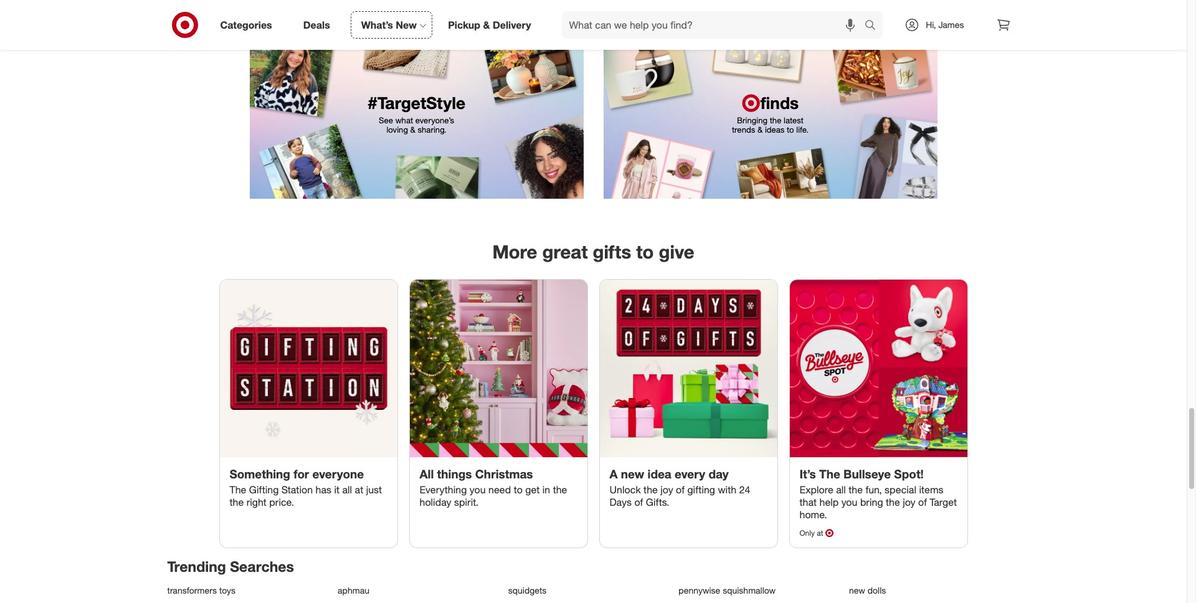 Task type: describe. For each thing, give the bounding box(es) containing it.
search
[[859, 20, 889, 32]]

pennywise squishmallow
[[679, 585, 776, 596]]

searches
[[230, 558, 294, 575]]

only at ◎
[[800, 529, 834, 538]]

categories link
[[210, 11, 288, 39]]

pennywise
[[679, 585, 720, 596]]

home.
[[800, 509, 827, 521]]

1 horizontal spatial &
[[483, 18, 490, 31]]

it
[[334, 484, 340, 496]]

all things christmas everything you need to get in the holiday spirit.
[[420, 466, 567, 509]]

the bullseye spot image
[[790, 280, 967, 457]]

to inside the ◎ finds bringing the latest trends & ideas to life.
[[787, 125, 794, 135]]

every
[[675, 466, 705, 481]]

aphmau
[[338, 585, 369, 596]]

spirit.
[[454, 496, 479, 509]]

joy inside a new idea every day unlock the joy of gifting with 24 days of gifts.
[[661, 484, 673, 496]]

a new idea every day unlock the joy of gifting with 24 days of gifts.
[[610, 466, 750, 509]]

james
[[939, 19, 964, 30]]

to inside the all things christmas everything you need to get in the holiday spirit.
[[514, 484, 523, 496]]

What can we help you find? suggestions appear below search field
[[562, 11, 868, 39]]

see
[[379, 115, 393, 125]]

hi,
[[926, 19, 936, 30]]

all inside something for everyone the gifting station has it all at just the right price.
[[342, 484, 352, 496]]

bringing
[[737, 115, 768, 125]]

help
[[820, 496, 839, 509]]

squishmallow
[[723, 585, 776, 596]]

sharing.
[[418, 125, 446, 135]]

aphmau link
[[338, 585, 501, 596]]

transformers toys
[[167, 585, 236, 596]]

1 vertical spatial at
[[817, 529, 823, 538]]

dolls
[[868, 585, 886, 596]]

joy inside it's the bullseye spot! explore all the fun, special items that help you bring the joy of target home.
[[903, 496, 916, 509]]

the inside something for everyone the gifting station has it all at just the right price.
[[230, 484, 246, 496]]

& inside #targetstyle see what everyone's loving & sharing.
[[410, 125, 416, 135]]

station
[[282, 484, 313, 496]]

pickup & delivery link
[[438, 11, 547, 39]]

new dolls link
[[849, 585, 1012, 596]]

great
[[542, 240, 588, 263]]

gifting
[[688, 484, 715, 496]]

idea
[[648, 466, 672, 481]]

has
[[316, 484, 331, 496]]

more
[[493, 240, 537, 263]]

spot!
[[894, 466, 924, 481]]

pickup & delivery
[[448, 18, 531, 31]]

fun,
[[866, 484, 882, 496]]

that
[[800, 496, 817, 509]]

it's
[[800, 466, 816, 481]]

days
[[610, 496, 632, 509]]

latest
[[784, 115, 804, 125]]

toys
[[219, 585, 236, 596]]

gifting
[[249, 484, 279, 496]]

with
[[718, 484, 737, 496]]

give
[[659, 240, 694, 263]]

trending searches
[[167, 558, 294, 575]]

squidgets link
[[508, 585, 671, 596]]

the inside it's the bullseye spot! explore all the fun, special items that help you bring the joy of target home.
[[819, 466, 840, 481]]

search button
[[859, 11, 889, 41]]

24
[[739, 484, 750, 496]]

loving
[[387, 125, 408, 135]]

for
[[294, 466, 309, 481]]

it's the bullseye spot! explore all the fun, special items that help you bring the joy of target home.
[[800, 466, 957, 521]]

gifting station image
[[220, 280, 397, 457]]

◎ inside the ◎ finds bringing the latest trends & ideas to life.
[[742, 93, 761, 113]]

◎ finds bringing the latest trends & ideas to life.
[[732, 93, 809, 135]]

christmas
[[475, 466, 533, 481]]

gifts.
[[646, 496, 669, 509]]

1 horizontal spatial to
[[636, 240, 654, 263]]

everyone
[[313, 466, 364, 481]]

ideas
[[765, 125, 785, 135]]

at inside something for everyone the gifting station has it all at just the right price.
[[355, 484, 363, 496]]

trends
[[732, 125, 755, 135]]

trending
[[167, 558, 226, 575]]



Task type: locate. For each thing, give the bounding box(es) containing it.
to left get
[[514, 484, 523, 496]]

the
[[770, 115, 782, 125], [553, 484, 567, 496], [644, 484, 658, 496], [849, 484, 863, 496], [230, 496, 244, 509], [886, 496, 900, 509]]

1 all from the left
[[342, 484, 352, 496]]

the inside a new idea every day unlock the joy of gifting with 24 days of gifts.
[[644, 484, 658, 496]]

2 all from the left
[[836, 484, 846, 496]]

hi, james
[[926, 19, 964, 30]]

2 horizontal spatial of
[[918, 496, 927, 509]]

new left the dolls
[[849, 585, 865, 596]]

#targetstyle see what everyone's loving & sharing.
[[368, 93, 465, 135]]

unlock
[[610, 484, 641, 496]]

to left life.
[[787, 125, 794, 135]]

you left need
[[470, 484, 486, 496]]

to left give
[[636, 240, 654, 263]]

1 vertical spatial new
[[849, 585, 865, 596]]

1 vertical spatial to
[[636, 240, 654, 263]]

0 horizontal spatial to
[[514, 484, 523, 496]]

0 vertical spatial the
[[819, 466, 840, 481]]

2 horizontal spatial to
[[787, 125, 794, 135]]

1 horizontal spatial you
[[842, 496, 858, 509]]

1 horizontal spatial of
[[676, 484, 685, 496]]

joy
[[661, 484, 673, 496], [903, 496, 916, 509]]

to
[[787, 125, 794, 135], [636, 240, 654, 263], [514, 484, 523, 496]]

1 horizontal spatial all
[[836, 484, 846, 496]]

◎ right only
[[826, 529, 834, 538]]

bullseye
[[844, 466, 891, 481]]

1 vertical spatial the
[[230, 484, 246, 496]]

2 vertical spatial to
[[514, 484, 523, 496]]

1 vertical spatial ◎
[[826, 529, 834, 538]]

all inside it's the bullseye spot! explore all the fun, special items that help you bring the joy of target home.
[[836, 484, 846, 496]]

what's
[[361, 18, 393, 31]]

the down finds
[[770, 115, 782, 125]]

things
[[437, 466, 472, 481]]

◎
[[742, 93, 761, 113], [826, 529, 834, 538]]

all right explore on the right bottom
[[836, 484, 846, 496]]

new dolls
[[849, 585, 886, 596]]

the
[[819, 466, 840, 481], [230, 484, 246, 496]]

0 vertical spatial at
[[355, 484, 363, 496]]

1 horizontal spatial the
[[819, 466, 840, 481]]

◎ up bringing
[[742, 93, 761, 113]]

of left target
[[918, 496, 927, 509]]

0 vertical spatial to
[[787, 125, 794, 135]]

pickup
[[448, 18, 480, 31]]

new inside a new idea every day unlock the joy of gifting with 24 days of gifts.
[[621, 466, 644, 481]]

all right it
[[342, 484, 352, 496]]

at left just
[[355, 484, 363, 496]]

0 horizontal spatial ◎
[[742, 93, 761, 113]]

squidgets
[[508, 585, 547, 596]]

joy down the idea
[[661, 484, 673, 496]]

a
[[610, 466, 618, 481]]

get
[[525, 484, 540, 496]]

the left fun,
[[849, 484, 863, 496]]

& right the pickup
[[483, 18, 490, 31]]

more great gifts to give
[[493, 240, 694, 263]]

pennywise squishmallow link
[[679, 585, 842, 596]]

the left right
[[230, 484, 246, 496]]

0 horizontal spatial joy
[[661, 484, 673, 496]]

price.
[[269, 496, 294, 509]]

the left right
[[230, 496, 244, 509]]

categories
[[220, 18, 272, 31]]

of down 'every'
[[676, 484, 685, 496]]

& right loving
[[410, 125, 416, 135]]

holiday
[[420, 496, 451, 509]]

transformers toys link
[[167, 585, 330, 596]]

2 horizontal spatial &
[[758, 125, 763, 135]]

the right bring
[[886, 496, 900, 509]]

you
[[470, 484, 486, 496], [842, 496, 858, 509]]

transformers
[[167, 585, 217, 596]]

0 vertical spatial ◎
[[742, 93, 761, 113]]

joy left items
[[903, 496, 916, 509]]

0 horizontal spatial you
[[470, 484, 486, 496]]

1 horizontal spatial ◎
[[826, 529, 834, 538]]

deals
[[303, 18, 330, 31]]

0 horizontal spatial at
[[355, 484, 363, 496]]

items
[[919, 484, 944, 496]]

at right only
[[817, 529, 823, 538]]

new
[[621, 466, 644, 481], [849, 585, 865, 596]]

the inside the all things christmas everything you need to get in the holiday spirit.
[[553, 484, 567, 496]]

the inside something for everyone the gifting station has it all at just the right price.
[[230, 496, 244, 509]]

new
[[396, 18, 417, 31]]

of
[[676, 484, 685, 496], [635, 496, 643, 509], [918, 496, 927, 509]]

& left ideas
[[758, 125, 763, 135]]

gifts
[[593, 240, 631, 263]]

deals link
[[293, 11, 346, 39]]

delivery
[[493, 18, 531, 31]]

the right in
[[553, 484, 567, 496]]

life.
[[796, 125, 809, 135]]

need
[[488, 484, 511, 496]]

0 horizontal spatial the
[[230, 484, 246, 496]]

#targetstyle
[[368, 93, 465, 113]]

what
[[395, 115, 413, 125]]

you inside it's the bullseye spot! explore all the fun, special items that help you bring the joy of target home.
[[842, 496, 858, 509]]

at
[[355, 484, 363, 496], [817, 529, 823, 538]]

of inside it's the bullseye spot! explore all the fun, special items that help you bring the joy of target home.
[[918, 496, 927, 509]]

everyone's
[[415, 115, 454, 125]]

bring
[[860, 496, 883, 509]]

something for everyone the gifting station has it all at just the right price.
[[230, 466, 382, 509]]

what's new link
[[351, 11, 433, 39]]

only
[[800, 529, 815, 538]]

the inside the ◎ finds bringing the latest trends & ideas to life.
[[770, 115, 782, 125]]

&
[[483, 18, 490, 31], [410, 125, 416, 135], [758, 125, 763, 135]]

target
[[930, 496, 957, 509]]

you inside the all things christmas everything you need to get in the holiday spirit.
[[470, 484, 486, 496]]

all
[[420, 466, 434, 481]]

something
[[230, 466, 290, 481]]

in
[[543, 484, 550, 496]]

explore
[[800, 484, 834, 496]]

1 horizontal spatial joy
[[903, 496, 916, 509]]

finds
[[761, 93, 799, 113]]

right
[[247, 496, 267, 509]]

1 horizontal spatial new
[[849, 585, 865, 596]]

0 horizontal spatial new
[[621, 466, 644, 481]]

day
[[709, 466, 729, 481]]

0 horizontal spatial &
[[410, 125, 416, 135]]

0 vertical spatial new
[[621, 466, 644, 481]]

just
[[366, 484, 382, 496]]

0 horizontal spatial all
[[342, 484, 352, 496]]

0 horizontal spatial of
[[635, 496, 643, 509]]

what's new
[[361, 18, 417, 31]]

new up unlock on the bottom
[[621, 466, 644, 481]]

you right help
[[842, 496, 858, 509]]

special
[[885, 484, 917, 496]]

of right days
[[635, 496, 643, 509]]

1 horizontal spatial at
[[817, 529, 823, 538]]

the down the idea
[[644, 484, 658, 496]]

the up explore on the right bottom
[[819, 466, 840, 481]]

everything
[[420, 484, 467, 496]]

& inside the ◎ finds bringing the latest trends & ideas to life.
[[758, 125, 763, 135]]



Task type: vqa. For each thing, say whether or not it's contained in the screenshot.
off
no



